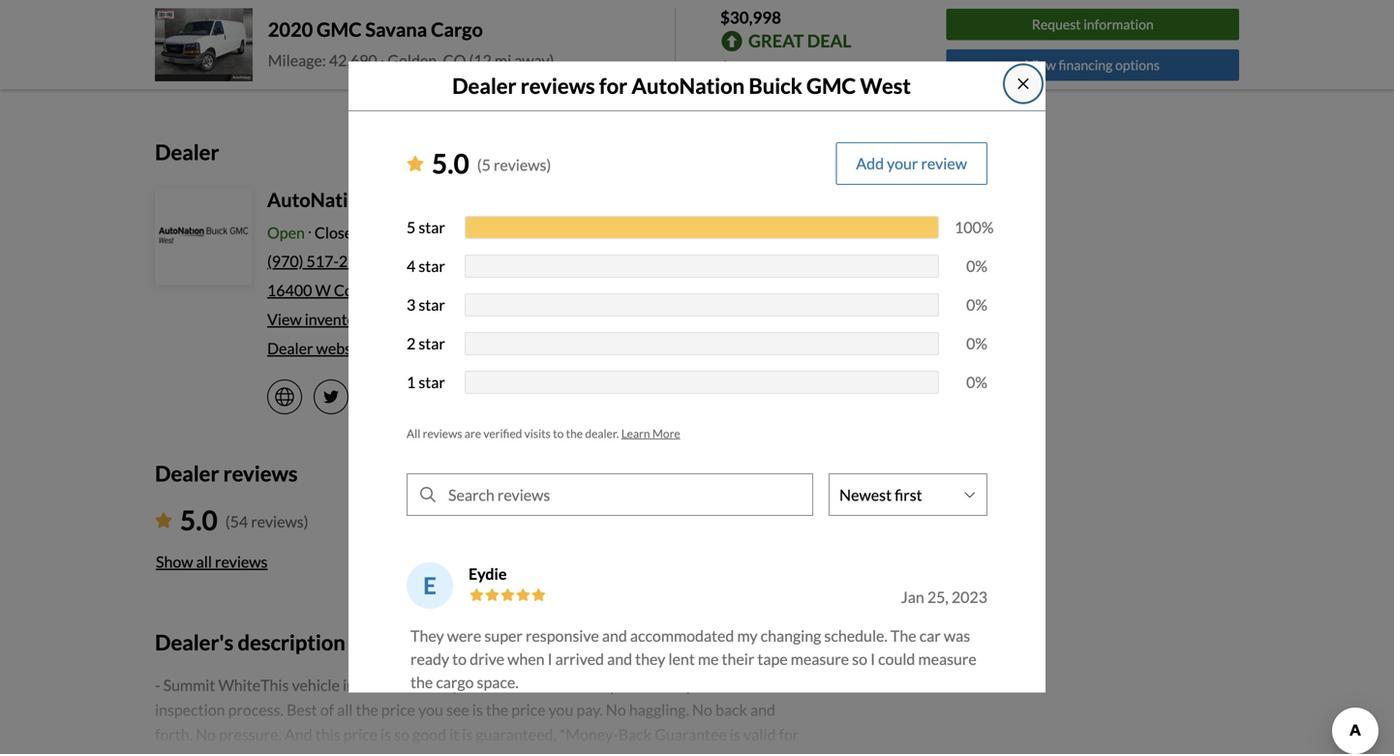 Task type: describe. For each thing, give the bounding box(es) containing it.
good
[[413, 725, 446, 744]]

0 vertical spatial to
[[553, 427, 564, 441]]

80401
[[495, 281, 540, 300]]

0% for 1 star
[[967, 373, 988, 392]]

request information button
[[947, 9, 1240, 40]]

only,
[[421, 60, 445, 74]]

financing inside button
[[1059, 57, 1113, 73]]

comes
[[364, 750, 407, 754]]

is right see
[[472, 701, 483, 719]]

for inside *estimated payments are for informational purposes only, and do not represent a financing offer or guarantee of credit from the seller.
[[284, 60, 299, 74]]

is up see
[[730, 725, 741, 744]]

*estimated payments are for informational purposes only, and do not represent a financing offer or guarantee of credit from the seller.
[[155, 60, 795, 91]]

mileage:
[[268, 51, 326, 70]]

$4,406
[[721, 58, 769, 77]]

4 star
[[407, 257, 445, 276]]

2 you from the left
[[549, 701, 574, 719]]

2 measure from the left
[[919, 650, 977, 669]]

credit
[[719, 60, 749, 74]]

do
[[468, 60, 481, 74]]

dealer's description
[[155, 630, 346, 655]]

it
[[449, 725, 459, 744]]

and up 'pay.' on the left
[[582, 676, 607, 695]]

add your review
[[856, 154, 968, 173]]

0% for 2 star
[[967, 334, 988, 353]]

they
[[411, 627, 444, 646]]

verified
[[484, 427, 522, 441]]

5.0 dialog
[[349, 62, 1046, 754]]

1 vertical spatial co
[[469, 281, 492, 300]]

responsive
[[526, 627, 599, 646]]

see
[[446, 701, 469, 719]]

1 vertical spatial golden,
[[413, 281, 466, 300]]

so inside this vehicle includes a money-back guarantee* and passed our precise inspection process. best of all the price you see is the price you pay. no haggling. no back and forth. no pressure. and this price is so good it is guaranteed. *money-back guarantee is valid for 5 days or 250 miles, whichever comes first. subject to certain terms and conditions. see store
[[394, 725, 410, 744]]

1 horizontal spatial price
[[381, 701, 416, 719]]

1 i from the left
[[548, 650, 553, 669]]

their
[[722, 650, 755, 669]]

eydie
[[469, 565, 507, 584]]

dealer for dealer reviews for autonation buick gmc west
[[452, 73, 517, 98]]

guaranteed.
[[476, 725, 557, 744]]

the inside they were super responsive and accommodated my changing schedule. the car was ready to drive when i arrived and they lent me their tape measure so i could measure the cargo space.
[[411, 673, 433, 692]]

1 horizontal spatial gmc
[[426, 188, 471, 212]]

deal
[[807, 30, 852, 52]]

show all reviews
[[156, 552, 268, 571]]

description
[[238, 630, 346, 655]]

star image
[[155, 513, 172, 528]]

to inside this vehicle includes a money-back guarantee* and passed our precise inspection process. best of all the price you see is the price you pay. no haggling. no back and forth. no pressure. and this price is so good it is guaranteed. *money-back guarantee is valid for 5 days or 250 miles, whichever comes first. subject to certain terms and conditions. see store
[[498, 750, 512, 754]]

the left "dealer."
[[566, 427, 583, 441]]

pre-
[[395, 21, 423, 40]]

4
[[407, 257, 416, 276]]

precise
[[687, 676, 735, 695]]

0 horizontal spatial autonation
[[267, 188, 370, 212]]

16400
[[267, 281, 312, 300]]

5.0 for 5.0 (5 reviews)
[[432, 147, 470, 180]]

space.
[[477, 673, 519, 692]]

all inside button
[[196, 552, 212, 571]]

best
[[287, 701, 317, 719]]

request
[[1032, 16, 1081, 33]]

more
[[653, 427, 681, 441]]

not
[[484, 60, 501, 74]]

great
[[749, 30, 804, 52]]

pm
[[413, 223, 437, 242]]

0 horizontal spatial no
[[196, 725, 216, 744]]

star for 1 star
[[419, 373, 445, 392]]

to inside they were super responsive and accommodated my changing schedule. the car was ready to drive when i arrived and they lent me their tape measure so i could measure the cargo space.
[[452, 650, 467, 669]]

reviews for all reviews are verified visits to the dealer. learn more
[[423, 427, 462, 441]]

co inside 2020 gmc savana cargo mileage: 42,690 · golden, co (12 mi away)
[[443, 51, 466, 70]]

reviews for dealer reviews for autonation buick gmc west
[[521, 73, 595, 98]]

visits
[[525, 427, 551, 441]]

9:00
[[379, 223, 410, 242]]

view financing options
[[1026, 57, 1160, 73]]

of inside this vehicle includes a money-back guarantee* and passed our precise inspection process. best of all the price you see is the price you pay. no haggling. no back and forth. no pressure. and this price is so good it is guaranteed. *money-back guarantee is valid for 5 days or 250 miles, whichever comes first. subject to certain terms and conditions. see store
[[320, 701, 334, 719]]

*money-
[[560, 725, 619, 744]]

reviews inside button
[[215, 552, 268, 571]]

for inside 5.0 "dialog"
[[599, 73, 628, 98]]

back
[[716, 701, 748, 719]]

valid
[[744, 725, 776, 744]]

already
[[339, 21, 392, 40]]

cargo
[[431, 18, 483, 41]]

for inside this vehicle includes a money-back guarantee* and passed our precise inspection process. best of all the price you see is the price you pay. no haggling. no back and forth. no pressure. and this price is so good it is guaranteed. *money-back guarantee is valid for 5 days or 250 miles, whichever comes first. subject to certain terms and conditions. see store
[[779, 725, 799, 744]]

autonation buick gmc west image
[[157, 190, 250, 283]]

was
[[944, 627, 971, 646]]

5 inside this vehicle includes a money-back guarantee* and passed our precise inspection process. best of all the price you see is the price you pay. no haggling. no back and forth. no pressure. and this price is so good it is guaranteed. *money-back guarantee is valid for 5 days or 250 miles, whichever comes first. subject to certain terms and conditions. see store
[[155, 750, 164, 754]]

*estimated
[[155, 60, 211, 74]]

a inside this vehicle includes a money-back guarantee* and passed our precise inspection process. best of all the price you see is the price you pay. no haggling. no back and forth. no pressure. and this price is so good it is guaranteed. *money-back guarantee is valid for 5 days or 250 miles, whichever comes first. subject to certain terms and conditions. see store
[[402, 676, 410, 695]]

(970)
[[267, 252, 304, 271]]

star for 5 star
[[419, 218, 445, 237]]

review
[[921, 154, 968, 173]]

of inside *estimated payments are for informational purposes only, and do not represent a financing offer or guarantee of credit from the seller.
[[706, 60, 717, 74]]

conditions.
[[636, 750, 711, 754]]

autonation buick gmc west link
[[267, 188, 521, 212]]

accommodated
[[630, 627, 734, 646]]

certain
[[515, 750, 563, 754]]

tape
[[758, 650, 788, 669]]

a inside *estimated payments are for informational purposes only, and do not represent a financing offer or guarantee of credit from the seller.
[[555, 60, 561, 74]]

5.0 (54 reviews)
[[180, 504, 309, 536]]

5 star
[[407, 218, 445, 237]]

5 inside "dialog"
[[407, 218, 416, 237]]

w
[[315, 281, 331, 300]]

they were super responsive and accommodated my changing schedule. the car was ready to drive when i arrived and they lent me their tape measure so i could measure the cargo space.
[[411, 627, 977, 692]]

-
[[155, 676, 160, 695]]

view inventory link
[[267, 310, 370, 329]]

517-
[[307, 252, 339, 271]]

whichever
[[290, 750, 361, 754]]

dealer website
[[267, 339, 370, 358]]

guarantee
[[655, 725, 727, 744]]

this
[[261, 676, 289, 695]]

e
[[423, 572, 437, 600]]

jan 25, 2023
[[901, 588, 988, 607]]

ave
[[381, 281, 407, 300]]

dealer for dealer reviews
[[155, 461, 219, 486]]

purposes
[[373, 60, 419, 74]]

reviews) for 5.0 (54 reviews)
[[251, 513, 309, 531]]

away)
[[515, 51, 554, 70]]

2 horizontal spatial no
[[692, 701, 713, 719]]

when
[[508, 650, 545, 669]]

west inside 5.0 "dialog"
[[860, 73, 911, 98]]

view for view financing options
[[1026, 57, 1056, 73]]

2598
[[339, 252, 375, 271]]

2020 gmc savana cargo mileage: 42,690 · golden, co (12 mi away)
[[268, 18, 554, 70]]

your
[[887, 154, 918, 173]]



Task type: vqa. For each thing, say whether or not it's contained in the screenshot.
"2L" in the engine 255 hp 2l i4
no



Task type: locate. For each thing, give the bounding box(es) containing it.
1 vertical spatial or
[[201, 750, 216, 754]]

the down ready
[[411, 673, 433, 692]]

west up add
[[860, 73, 911, 98]]

represent
[[503, 60, 553, 74]]

i right when
[[548, 650, 553, 669]]

0 horizontal spatial financing
[[563, 60, 610, 74]]

for down the 2020
[[284, 60, 299, 74]]

4 0% from the top
[[967, 373, 988, 392]]

see
[[714, 750, 738, 754]]

0 horizontal spatial reviews)
[[251, 513, 309, 531]]

reviews) right (5
[[494, 156, 551, 175]]

to
[[553, 427, 564, 441], [452, 650, 467, 669], [498, 750, 512, 754]]

1 horizontal spatial reviews)
[[494, 156, 551, 175]]

1 vertical spatial back
[[619, 725, 652, 744]]

250
[[219, 750, 246, 754]]

our
[[660, 676, 684, 695]]

·
[[380, 51, 385, 70]]

measure down changing
[[791, 650, 849, 669]]

dealer down the view inventory 'link'
[[267, 339, 313, 358]]

dealer up star image
[[155, 461, 219, 486]]

and
[[285, 725, 312, 744]]

reviews) inside the 5.0 (54 reviews)
[[251, 513, 309, 531]]

so inside they were super responsive and accommodated my changing schedule. the car was ready to drive when i arrived and they lent me their tape measure so i could measure the cargo space.
[[852, 650, 868, 669]]

buick down great
[[749, 73, 803, 98]]

star image
[[407, 156, 424, 171]]

2 horizontal spatial gmc
[[807, 73, 856, 98]]

(970) 517-2598 link
[[267, 252, 375, 271]]

3
[[407, 295, 416, 314]]

close modal dealer reviews for autonation buick gmc west image
[[1016, 76, 1031, 92]]

star right 1 on the left of the page
[[419, 373, 445, 392]]

star right 4
[[419, 257, 445, 276]]

financing down request information button on the top right of page
[[1059, 57, 1113, 73]]

1 horizontal spatial are
[[465, 427, 481, 441]]

0 vertical spatial west
[[860, 73, 911, 98]]

1 horizontal spatial 5.0
[[432, 147, 470, 180]]

1 horizontal spatial all
[[337, 701, 353, 719]]

2 vertical spatial to
[[498, 750, 512, 754]]

could
[[879, 650, 916, 669]]

dealer down (12
[[452, 73, 517, 98]]

to down guaranteed.
[[498, 750, 512, 754]]

and inside *estimated payments are for informational purposes only, and do not represent a financing offer or guarantee of credit from the seller.
[[447, 60, 466, 74]]

5.0 left (5
[[432, 147, 470, 180]]

star right 9:00
[[419, 218, 445, 237]]

colfax
[[334, 281, 378, 300]]

1 horizontal spatial autonation
[[632, 73, 745, 98]]

are inside 5.0 "dialog"
[[465, 427, 481, 441]]

0 vertical spatial 5
[[407, 218, 416, 237]]

0% for 3 star
[[967, 295, 988, 314]]

all up this
[[337, 701, 353, 719]]

0 horizontal spatial view
[[267, 310, 302, 329]]

price down includes
[[381, 701, 416, 719]]

4 star from the top
[[419, 334, 445, 353]]

1 vertical spatial 5
[[155, 750, 164, 754]]

all
[[407, 427, 421, 441]]

0 horizontal spatial for
[[284, 60, 299, 74]]

dealer down seller.
[[155, 140, 219, 165]]

$30,998
[[721, 7, 782, 27]]

reviews down away) at the left top of the page
[[521, 73, 595, 98]]

autonation inside 5.0 "dialog"
[[632, 73, 745, 98]]

0 horizontal spatial or
[[201, 750, 216, 754]]

1 vertical spatial buick
[[374, 188, 423, 212]]

1 vertical spatial to
[[452, 650, 467, 669]]

gmc up 5 star
[[426, 188, 471, 212]]

request information
[[1032, 16, 1154, 33]]

reviews for dealer reviews
[[223, 461, 298, 486]]

5 down forth.
[[155, 750, 164, 754]]

star for 2 star
[[419, 334, 445, 353]]

5.0 inside "dialog"
[[432, 147, 470, 180]]

0 vertical spatial golden,
[[388, 51, 440, 70]]

3 0% from the top
[[967, 334, 988, 353]]

1 horizontal spatial you
[[549, 701, 574, 719]]

2 horizontal spatial price
[[512, 701, 546, 719]]

1 vertical spatial reviews)
[[251, 513, 309, 531]]

haggling.
[[629, 701, 689, 719]]

reviews
[[521, 73, 595, 98], [423, 427, 462, 441], [223, 461, 298, 486], [215, 552, 268, 571]]

and up arrived
[[602, 627, 627, 646]]

2 horizontal spatial to
[[553, 427, 564, 441]]

no
[[606, 701, 626, 719], [692, 701, 713, 719], [196, 725, 216, 744]]

1 horizontal spatial no
[[606, 701, 626, 719]]

25,
[[928, 588, 949, 607]]

1 horizontal spatial a
[[555, 60, 561, 74]]

dealer inside 5.0 "dialog"
[[452, 73, 517, 98]]

2023
[[952, 588, 988, 607]]

0 vertical spatial are
[[265, 60, 282, 74]]

(54
[[225, 513, 248, 531]]

0 horizontal spatial a
[[402, 676, 410, 695]]

1 vertical spatial gmc
[[807, 73, 856, 98]]

dealer reviews for autonation buick gmc west
[[452, 73, 911, 98]]

0 horizontal spatial measure
[[791, 650, 849, 669]]

1 horizontal spatial to
[[498, 750, 512, 754]]

arrived
[[556, 650, 604, 669]]

or inside *estimated payments are for informational purposes only, and do not represent a financing offer or guarantee of credit from the seller.
[[639, 60, 650, 74]]

money-
[[413, 676, 465, 695]]

autonation buick gmc west
[[267, 188, 521, 212]]

learn more link
[[622, 427, 681, 441]]

options
[[1116, 57, 1160, 73]]

0 vertical spatial gmc
[[317, 18, 362, 41]]

1 vertical spatial are
[[465, 427, 481, 441]]

reviews) right (54
[[251, 513, 309, 531]]

0 vertical spatial or
[[639, 60, 650, 74]]

my
[[737, 627, 758, 646]]

1 vertical spatial autonation
[[267, 188, 370, 212]]

0 horizontal spatial all
[[196, 552, 212, 571]]

star for 4 star
[[419, 257, 445, 276]]

2020
[[268, 18, 313, 41]]

and right terms
[[608, 750, 634, 754]]

reviews) for 5.0 (5 reviews)
[[494, 156, 551, 175]]

pressure.
[[219, 725, 282, 744]]

1 horizontal spatial view
[[1026, 57, 1056, 73]]

golden, inside 2020 gmc savana cargo mileage: 42,690 · golden, co (12 mi away)
[[388, 51, 440, 70]]

1 horizontal spatial buick
[[749, 73, 803, 98]]

0 horizontal spatial back
[[465, 676, 499, 695]]

5.0
[[432, 147, 470, 180], [180, 504, 218, 536]]

5 down autonation buick gmc west link
[[407, 218, 416, 237]]

1 0% from the top
[[967, 257, 988, 276]]

for right valid
[[779, 725, 799, 744]]

the down includes
[[356, 701, 378, 719]]

the inside *estimated payments are for informational purposes only, and do not represent a financing offer or guarantee of credit from the seller.
[[778, 60, 795, 74]]

price up comes
[[344, 725, 378, 744]]

are inside *estimated payments are for informational purposes only, and do not represent a financing offer or guarantee of credit from the seller.
[[265, 60, 282, 74]]

0 horizontal spatial price
[[344, 725, 378, 744]]

and up 'passed'
[[607, 650, 632, 669]]

2 star from the top
[[419, 257, 445, 276]]

you up good
[[419, 701, 443, 719]]

0 horizontal spatial i
[[548, 650, 553, 669]]

view for view inventory
[[267, 310, 302, 329]]

5 star from the top
[[419, 373, 445, 392]]

is right it
[[462, 725, 473, 744]]

0 vertical spatial so
[[852, 650, 868, 669]]

0 vertical spatial co
[[443, 51, 466, 70]]

42,690
[[329, 51, 377, 70]]

the down space. on the left
[[486, 701, 509, 719]]

open
[[267, 223, 305, 242]]

2020 gmc savana cargo image
[[155, 8, 253, 81]]

3 star from the top
[[419, 295, 445, 314]]

i left could
[[871, 650, 876, 669]]

super
[[485, 627, 523, 646]]

west down 5.0 (5 reviews)
[[475, 188, 521, 212]]

autonation
[[632, 73, 745, 98], [267, 188, 370, 212]]

2 vertical spatial gmc
[[426, 188, 471, 212]]

0 horizontal spatial 5.0
[[180, 504, 218, 536]]

2 0% from the top
[[967, 295, 988, 314]]

a
[[555, 60, 561, 74], [402, 676, 410, 695]]

1 horizontal spatial for
[[599, 73, 628, 98]]

or right offer
[[639, 60, 650, 74]]

reviews) inside 5.0 (5 reviews)
[[494, 156, 551, 175]]

reviews up the 5.0 (54 reviews)
[[223, 461, 298, 486]]

lent
[[669, 650, 695, 669]]

a left 'money-' at the left of the page
[[402, 676, 410, 695]]

1 horizontal spatial measure
[[919, 650, 977, 669]]

reviews down (54
[[215, 552, 268, 571]]

are for for
[[265, 60, 282, 74]]

5.0 right star image
[[180, 504, 218, 536]]

measure down was at right bottom
[[919, 650, 977, 669]]

0 horizontal spatial you
[[419, 701, 443, 719]]

1 star from the top
[[419, 218, 445, 237]]

from
[[751, 60, 776, 74]]

star right 3
[[419, 295, 445, 314]]

are right payments
[[265, 60, 282, 74]]

view inside button
[[1026, 57, 1056, 73]]

already pre-qualified?
[[339, 21, 491, 40]]

star right 2
[[419, 334, 445, 353]]

0 horizontal spatial of
[[320, 701, 334, 719]]

0 vertical spatial of
[[706, 60, 717, 74]]

of left credit on the top
[[706, 60, 717, 74]]

price down guarantee*
[[512, 701, 546, 719]]

0 vertical spatial autonation
[[632, 73, 745, 98]]

gmc inside 2020 gmc savana cargo mileage: 42,690 · golden, co (12 mi away)
[[317, 18, 362, 41]]

buick inside 5.0 "dialog"
[[749, 73, 803, 98]]

0 vertical spatial 5.0
[[432, 147, 470, 180]]

1 horizontal spatial or
[[639, 60, 650, 74]]

golden, down already pre-qualified?
[[388, 51, 440, 70]]

show all reviews button
[[155, 541, 269, 583]]

no down precise
[[692, 701, 713, 719]]

or inside this vehicle includes a money-back guarantee* and passed our precise inspection process. best of all the price you see is the price you pay. no haggling. no back and forth. no pressure. and this price is so good it is guaranteed. *money-back guarantee is valid for 5 days or 250 miles, whichever comes first. subject to certain terms and conditions. see store
[[201, 750, 216, 754]]

0 horizontal spatial to
[[452, 650, 467, 669]]

0 horizontal spatial so
[[394, 725, 410, 744]]

1 vertical spatial 5.0
[[180, 504, 218, 536]]

financing left offer
[[563, 60, 610, 74]]

0 vertical spatial a
[[555, 60, 561, 74]]

dealer for dealer website
[[267, 339, 313, 358]]

so up comes
[[394, 725, 410, 744]]

no right 'pay.' on the left
[[606, 701, 626, 719]]

qualified?
[[423, 21, 488, 40]]

1 vertical spatial a
[[402, 676, 410, 695]]

back down drive
[[465, 676, 499, 695]]

inventory
[[305, 310, 370, 329]]

co left "do" at the left top
[[443, 51, 466, 70]]

a right away) at the left top of the page
[[555, 60, 561, 74]]

0 horizontal spatial west
[[475, 188, 521, 212]]

or
[[639, 60, 650, 74], [201, 750, 216, 754]]

changing
[[761, 627, 822, 646]]

are
[[265, 60, 282, 74], [465, 427, 481, 441]]

(5
[[477, 156, 491, 175]]

to up cargo
[[452, 650, 467, 669]]

dealer reviews
[[155, 461, 298, 486]]

1 star
[[407, 373, 445, 392]]

so down schedule.
[[852, 650, 868, 669]]

to right visits in the left bottom of the page
[[553, 427, 564, 441]]

gmc down 'deal'
[[807, 73, 856, 98]]

informational
[[301, 60, 370, 74]]

1 horizontal spatial west
[[860, 73, 911, 98]]

this vehicle includes a money-back guarantee* and passed our precise inspection process. best of all the price you see is the price you pay. no haggling. no back and forth. no pressure. and this price is so good it is guaranteed. *money-back guarantee is valid for 5 days or 250 miles, whichever comes first. subject to certain terms and conditions. see store 
[[155, 676, 800, 754]]

2 i from the left
[[871, 650, 876, 669]]

back down the haggling.
[[619, 725, 652, 744]]

market
[[817, 58, 866, 77]]

1 vertical spatial all
[[337, 701, 353, 719]]

add
[[856, 154, 884, 173]]

and up valid
[[751, 701, 776, 719]]

1 horizontal spatial so
[[852, 650, 868, 669]]

1 horizontal spatial i
[[871, 650, 876, 669]]

payments
[[213, 60, 263, 74]]

1 vertical spatial view
[[267, 310, 302, 329]]

1 horizontal spatial financing
[[1059, 57, 1113, 73]]

0% for 4 star
[[967, 257, 988, 276]]

1 horizontal spatial back
[[619, 725, 652, 744]]

dealer.
[[585, 427, 619, 441]]

3 star
[[407, 295, 445, 314]]

ready
[[411, 650, 449, 669]]

1 vertical spatial so
[[394, 725, 410, 744]]

0 horizontal spatial 5
[[155, 750, 164, 754]]

(12
[[469, 51, 492, 70]]

2 horizontal spatial for
[[779, 725, 799, 744]]

5
[[407, 218, 416, 237], [155, 750, 164, 754]]

guarantee*
[[502, 676, 579, 695]]

no up days
[[196, 725, 216, 744]]

0 horizontal spatial buick
[[374, 188, 423, 212]]

dealer inside dealer website link
[[267, 339, 313, 358]]

1 measure from the left
[[791, 650, 849, 669]]

for left guarantee
[[599, 73, 628, 98]]

Search reviews field
[[439, 475, 813, 515]]

dealer for dealer
[[155, 140, 219, 165]]

learn
[[622, 427, 650, 441]]

all reviews are verified visits to the dealer. learn more
[[407, 427, 681, 441]]

at
[[362, 223, 376, 242]]

i
[[548, 650, 553, 669], [871, 650, 876, 669]]

0 horizontal spatial co
[[443, 51, 466, 70]]

guarantee
[[653, 60, 704, 74]]

days
[[167, 750, 198, 754]]

1 horizontal spatial 5
[[407, 218, 416, 237]]

all inside this vehicle includes a money-back guarantee* and passed our precise inspection process. best of all the price you see is the price you pay. no haggling. no back and forth. no pressure. and this price is so good it is guaranteed. *money-back guarantee is valid for 5 days or 250 miles, whichever comes first. subject to certain terms and conditions. see store
[[337, 701, 353, 719]]

gmc up 42,690
[[317, 18, 362, 41]]

5.0 (5 reviews)
[[432, 147, 551, 180]]

savana
[[365, 18, 427, 41]]

co left the 80401 at the top
[[469, 281, 492, 300]]

is up comes
[[381, 725, 391, 744]]

5.0 for 5.0 (54 reviews)
[[180, 504, 218, 536]]

inspection
[[155, 701, 225, 719]]

passed
[[610, 676, 657, 695]]

reviews right "all"
[[423, 427, 462, 441]]

1 vertical spatial west
[[475, 188, 521, 212]]

all right show
[[196, 552, 212, 571]]

0 vertical spatial view
[[1026, 57, 1056, 73]]

view down 16400
[[267, 310, 302, 329]]

the right from
[[778, 60, 795, 74]]

the
[[778, 60, 795, 74], [566, 427, 583, 441], [411, 673, 433, 692], [356, 701, 378, 719], [486, 701, 509, 719]]

show
[[156, 552, 193, 571]]

search image
[[420, 487, 436, 503]]

and left "do" at the left top
[[447, 60, 466, 74]]

buick up 9:00
[[374, 188, 423, 212]]

reviews)
[[494, 156, 551, 175], [251, 513, 309, 531]]

below
[[772, 58, 814, 77]]

or left 250
[[201, 750, 216, 754]]

1 horizontal spatial of
[[706, 60, 717, 74]]

1 vertical spatial of
[[320, 701, 334, 719]]

cargo
[[436, 673, 474, 692]]

gmc inside 5.0 "dialog"
[[807, 73, 856, 98]]

1 you from the left
[[419, 701, 443, 719]]

you left 'pay.' on the left
[[549, 701, 574, 719]]

open closes at 9:00 pm (970) 517-2598
[[267, 223, 437, 271]]

offer
[[612, 60, 637, 74]]

1 horizontal spatial co
[[469, 281, 492, 300]]

golden, down 4 star
[[413, 281, 466, 300]]

0 horizontal spatial gmc
[[317, 18, 362, 41]]

are for verified
[[465, 427, 481, 441]]

0 vertical spatial all
[[196, 552, 212, 571]]

of up this
[[320, 701, 334, 719]]

information
[[1084, 16, 1154, 33]]

star for 3 star
[[419, 295, 445, 314]]

view up close modal dealer reviews for autonation buick gmc west icon
[[1026, 57, 1056, 73]]

are left verified at the bottom of the page
[[465, 427, 481, 441]]

0 horizontal spatial are
[[265, 60, 282, 74]]

drive
[[470, 650, 505, 669]]

0 vertical spatial back
[[465, 676, 499, 695]]

0 vertical spatial buick
[[749, 73, 803, 98]]

0 vertical spatial reviews)
[[494, 156, 551, 175]]

financing inside *estimated payments are for informational purposes only, and do not represent a financing offer or guarantee of credit from the seller.
[[563, 60, 610, 74]]



